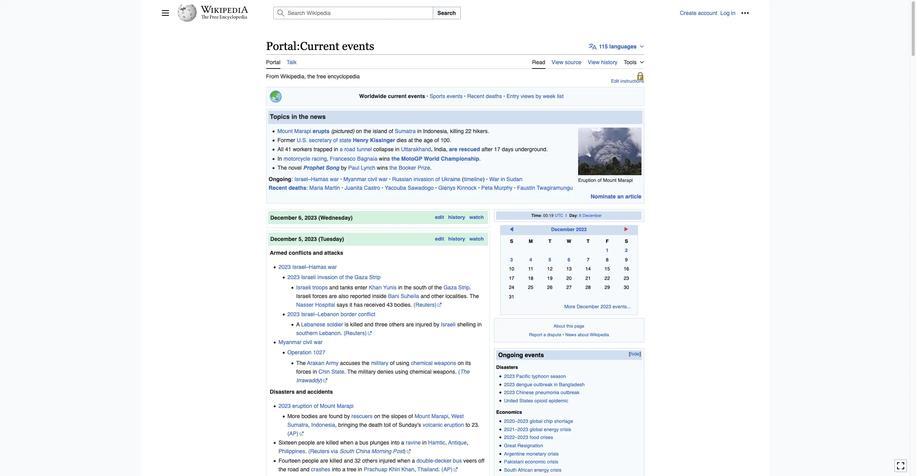 Task type: locate. For each thing, give the bounding box(es) containing it.
timeline
[[464, 176, 483, 182]]

dies
[[397, 137, 407, 143]]

1 vertical spatial sumatra
[[287, 422, 308, 428]]

0 vertical spatial military
[[371, 360, 389, 366]]

disasters down ongoing events
[[496, 365, 518, 370]]

road inside veers off the road and
[[288, 466, 299, 473]]

1 vertical spatial (ap) link
[[442, 466, 458, 473]]

strip
[[369, 274, 381, 281], [458, 285, 470, 291]]

ongoing events region
[[494, 348, 644, 476]]

0 horizontal spatial 17
[[494, 146, 501, 153]]

myanmar civil war for bottom myanmar civil war "link"
[[279, 339, 323, 346]]

the up toll
[[382, 413, 390, 420]]

myanmar up operation
[[279, 339, 302, 346]]

1 vertical spatial energy
[[534, 468, 549, 473]]

the up suheila
[[404, 285, 412, 291]]

, down the bodies
[[308, 422, 310, 428]]

strip up khan yunis link
[[369, 274, 381, 281]]

115
[[599, 43, 608, 50]]

operation
[[287, 350, 312, 356]]

championship
[[441, 156, 479, 162]]

0 vertical spatial invasion
[[414, 176, 434, 182]]

edit instructions
[[611, 79, 644, 84]]

armed
[[270, 250, 287, 256]]

4 link
[[522, 256, 540, 264]]

1 vertical spatial 22
[[605, 276, 610, 281]]

united states opioid epidemic link
[[504, 398, 568, 404]]

invasion inside the topics in the news 'region'
[[414, 176, 434, 182]]

0 vertical spatial 17
[[494, 146, 501, 153]]

december 6, 2023 (wednesday)
[[270, 215, 353, 221]]

(reuters)
[[414, 302, 437, 308], [344, 330, 367, 336]]

in down season
[[554, 382, 558, 388]]

fullscreen image
[[897, 462, 905, 470]]

2 history link from the top
[[448, 236, 465, 242]]

0 horizontal spatial disasters
[[270, 389, 295, 395]]

view for view source
[[552, 59, 564, 65]]

0 horizontal spatial road
[[288, 466, 299, 473]]

the free encyclopedia image
[[201, 15, 247, 20]]

deaths inside the topics in the news 'region'
[[289, 185, 306, 191]]

history inside december 6 region
[[448, 214, 465, 220]]

0 horizontal spatial sumatra
[[287, 422, 308, 428]]

0 vertical spatial edit link
[[435, 214, 444, 220]]

. inside . israeli forces are also reported inside
[[470, 285, 471, 291]]

conflict
[[358, 311, 375, 317]]

wins right lynch
[[377, 165, 388, 171]]

marapi up u.s.
[[294, 128, 311, 134]]

0 horizontal spatial mount marapi link
[[278, 128, 311, 134]]

history inside 'view history' link
[[601, 59, 618, 65]]

disasters inside disasters 2023 pacific typhoon season 2023 dengue outbreak in bangladesh 2023 chinese pneumonia outbreak united states opioid epidemic
[[496, 365, 518, 370]]

myanmar inside december 5 region
[[279, 339, 302, 346]]

0 vertical spatial israel–hamas
[[294, 176, 329, 182]]

events inside "ongoing events" region
[[525, 352, 544, 359]]

the down fourteen
[[279, 466, 286, 473]]

myanmar civil war inside the topics in the news 'region'
[[344, 176, 388, 182]]

mount
[[278, 128, 293, 134], [603, 177, 617, 183], [320, 403, 335, 409], [415, 413, 430, 420]]

others right the three
[[389, 321, 405, 328]]

6 december link
[[579, 213, 602, 218]]

1 edit link from the top
[[435, 214, 444, 220]]

a up post
[[401, 440, 404, 446]]

0 vertical spatial global
[[530, 419, 543, 424]]

sumatra
[[395, 128, 416, 134], [287, 422, 308, 428]]

chemical left weapons
[[411, 360, 433, 366]]

1 vertical spatial recent deaths link
[[269, 185, 306, 191]]

0 vertical spatial edit
[[435, 214, 444, 220]]

in inside on its forces in
[[313, 369, 317, 375]]

of
[[389, 128, 393, 134], [333, 137, 338, 143], [435, 137, 439, 143], [435, 176, 440, 182], [598, 177, 602, 183], [339, 274, 344, 281], [428, 285, 433, 291], [390, 360, 395, 366], [314, 403, 319, 409], [409, 413, 413, 420], [393, 422, 397, 428]]

world
[[424, 156, 440, 162]]

0 horizontal spatial )
[[321, 377, 322, 384]]

0 horizontal spatial civil
[[303, 339, 312, 346]]

0 horizontal spatial myanmar civil war link
[[279, 339, 323, 346]]

1 vertical spatial 17
[[509, 276, 515, 281]]

1 horizontal spatial forces
[[313, 293, 328, 300]]

the motogp world championship link
[[392, 156, 479, 162]]

view left source
[[552, 59, 564, 65]]

1 vertical spatial chemical
[[410, 369, 432, 375]]

khan
[[369, 285, 382, 291], [402, 466, 415, 473]]

(ap) up sixteen
[[287, 431, 299, 437]]

energy down economic
[[534, 468, 549, 473]]

wikipedia image
[[201, 6, 248, 13]]

other
[[432, 293, 444, 300]]

(ap) inside , indonesia , bringing the death toll of sunday's volcanic eruption to 23. (ap)
[[287, 431, 299, 437]]

1 horizontal spatial more
[[565, 304, 576, 310]]

(reuters) inside a lebanese soldier is killed and three others are injured by israeli shelling in southern lebanon . (reuters)
[[344, 330, 367, 336]]

2023 israeli invasion of the gaza strip
[[287, 274, 381, 281]]

bani suheila and other localities. the nasser hospital says it has received 43 bodies. (reuters)
[[296, 293, 479, 308]]

bus
[[360, 440, 369, 446], [453, 458, 462, 464]]

history for (wednesday)
[[448, 214, 465, 220]]

2023 up a
[[287, 311, 300, 317]]

1 history link from the top
[[448, 214, 465, 220]]

2023 down disasters and accidents at the left bottom of the page
[[279, 403, 291, 409]]

0 vertical spatial on
[[356, 128, 362, 134]]

are inside . israeli forces are also reported inside
[[329, 293, 337, 300]]

faustin
[[517, 185, 535, 191]]

1 edit from the top
[[435, 214, 444, 220]]

in
[[731, 10, 736, 16], [292, 114, 297, 121], [417, 128, 422, 134], [334, 146, 338, 153], [395, 146, 400, 153], [501, 176, 505, 182], [398, 285, 403, 291], [478, 321, 482, 328], [313, 369, 317, 375], [554, 382, 558, 388], [422, 440, 427, 446], [358, 466, 362, 473]]

0 vertical spatial south
[[340, 448, 354, 455]]

civil up castro
[[368, 176, 377, 182]]

chemical down chemical weapons link
[[410, 369, 432, 375]]

gaza up localities. on the bottom
[[444, 285, 457, 291]]

more for more bodies are found by rescuers on the slopes of mount marapi ,
[[287, 413, 300, 420]]

log in and more options image
[[741, 9, 749, 17]]

injured inside a lebanese soldier is killed and three others are injured by israeli shelling in southern lebanon . (reuters)
[[416, 321, 432, 328]]

2 portal from the top
[[266, 59, 281, 65]]

watch link for (tuesday)
[[470, 236, 484, 242]]

outbreak up the 2023 chinese pneumonia outbreak link on the right bottom of page
[[534, 382, 553, 388]]

0 vertical spatial wins
[[379, 156, 390, 162]]

are inside a lebanese soldier is killed and three others are injured by israeli shelling in southern lebanon . (reuters)
[[406, 321, 414, 328]]

create account link
[[680, 10, 718, 16]]

1 portal from the top
[[266, 40, 297, 52]]

peta murphy
[[481, 185, 513, 191]]

events...
[[613, 304, 631, 310]]

crises
[[541, 435, 553, 441]]

1 horizontal spatial others
[[389, 321, 405, 328]]

when down post
[[397, 458, 411, 464]]

mount up former
[[278, 128, 293, 134]]

deaths down ongoing :
[[289, 185, 306, 191]]

killed up "via"
[[326, 440, 339, 446]]

Search search field
[[264, 7, 680, 19]]

forces inside . israeli forces are also reported inside
[[313, 293, 328, 300]]

1 horizontal spatial 17
[[509, 276, 515, 281]]

1 horizontal spatial injured
[[416, 321, 432, 328]]

edit instructions link
[[611, 79, 644, 84]]

1 vertical spatial others
[[362, 458, 378, 464]]

civil inside december 5 region
[[303, 339, 312, 346]]

0 vertical spatial eruption
[[292, 403, 312, 409]]

ongoing inside region
[[498, 352, 523, 359]]

myanmar civil war inside december 5 region
[[279, 339, 323, 346]]

israeli inside . israeli forces are also reported inside
[[296, 293, 311, 300]]

0 vertical spatial into
[[391, 440, 400, 446]]

myanmar inside the topics in the news 'region'
[[344, 176, 367, 182]]

w
[[567, 239, 572, 244]]

in down 'dies' on the top left of page
[[395, 146, 400, 153]]

bus up the china
[[360, 440, 369, 446]]

history inside december 5 region
[[448, 236, 465, 242]]

history for (tuesday)
[[448, 236, 465, 242]]

in inside disasters 2023 pacific typhoon season 2023 dengue outbreak in bangladesh 2023 chinese pneumonia outbreak united states opioid epidemic
[[554, 382, 558, 388]]

2021–2023 global energy crisis link
[[504, 427, 571, 433]]

in right the shelling
[[478, 321, 482, 328]]

article
[[626, 194, 642, 200]]

22
[[466, 128, 472, 134], [605, 276, 610, 281]]

on up 'death'
[[374, 413, 380, 420]]

: for time
[[541, 213, 542, 218]]

edit for (tuesday)
[[435, 236, 444, 242]]

deaths
[[486, 93, 502, 99], [289, 185, 306, 191]]

2 watch from the top
[[470, 236, 484, 242]]

myanmar for top myanmar civil war "link"
[[344, 176, 367, 182]]

0 horizontal spatial bus
[[360, 440, 369, 446]]

on up the henry
[[356, 128, 362, 134]]

events right current
[[408, 93, 425, 99]]

eruption inside , indonesia , bringing the death toll of sunday's volcanic eruption to 23. (ap)
[[444, 422, 464, 428]]

1 global from the top
[[530, 419, 543, 424]]

1 vertical spatial edit
[[435, 236, 444, 242]]

1 horizontal spatial view
[[588, 59, 600, 65]]

1 vertical spatial disasters
[[270, 389, 295, 395]]

in right the tree
[[358, 466, 362, 473]]

0 horizontal spatial deaths
[[289, 185, 306, 191]]

main content
[[263, 35, 649, 476]]

israel–hamas
[[294, 176, 329, 182], [292, 264, 326, 270]]

0 horizontal spatial others
[[362, 458, 378, 464]]

sunday's
[[399, 422, 421, 428]]

0 vertical spatial when
[[340, 440, 353, 446]]

about
[[578, 332, 589, 338]]

0 horizontal spatial on
[[356, 128, 362, 134]]

0 vertical spatial recent
[[467, 93, 485, 99]]

1 horizontal spatial road
[[344, 146, 355, 153]]

are inside sixteen people are killed when a bus plunges into a ravine in hamtic , antique , philippines . (reuters via south china morning post )
[[317, 440, 325, 446]]

killed down "via"
[[330, 458, 342, 464]]

0 vertical spatial strip
[[369, 274, 381, 281]]

view down the language progressive image
[[588, 59, 600, 65]]

former
[[278, 137, 295, 143]]

Search Wikipedia search field
[[273, 7, 433, 19]]

1 vertical spatial gaza
[[444, 285, 457, 291]]

1 vertical spatial eruption
[[444, 422, 464, 428]]

and left 32
[[344, 458, 353, 464]]

6 up the 13
[[568, 257, 571, 263]]

more up this
[[565, 304, 576, 310]]

south down pakistani
[[504, 468, 517, 473]]

personal tools navigation
[[680, 7, 752, 19]]

0 horizontal spatial 22
[[466, 128, 472, 134]]

nasser hospital link
[[296, 302, 335, 308]]

0 vertical spatial energy
[[544, 427, 559, 433]]

killed inside sixteen people are killed when a bus plunges into a ravine in hamtic , antique , philippines . (reuters via south china morning post )
[[326, 440, 339, 446]]

portal link
[[266, 54, 281, 69]]

2 view from the left
[[588, 59, 600, 65]]

1 horizontal spatial disasters
[[496, 365, 518, 370]]

operation 1027
[[287, 350, 326, 356]]

states
[[520, 398, 533, 404]]

0 horizontal spatial (reuters)
[[344, 330, 367, 336]]

more inside december 5 region
[[287, 413, 300, 420]]

2 edit from the top
[[435, 236, 444, 242]]

•
[[563, 332, 564, 338]]

u.s.
[[297, 137, 308, 143]]

0 horizontal spatial (ap)
[[287, 431, 299, 437]]

1 horizontal spatial south
[[504, 468, 517, 473]]

recent deaths link left entry
[[467, 93, 502, 99]]

recent for recent deaths
[[467, 93, 485, 99]]

1 vertical spatial watch link
[[470, 236, 484, 242]]

and down conflict
[[364, 321, 374, 328]]

1 view from the left
[[552, 59, 564, 65]]

energy
[[544, 427, 559, 433], [534, 468, 549, 473]]

0 horizontal spatial myanmar civil war
[[279, 339, 323, 346]]

in inside personal tools navigation
[[731, 10, 736, 16]]

topics in the news region
[[266, 109, 644, 204]]

veers off the road and
[[279, 458, 485, 473]]

0 vertical spatial khan
[[369, 285, 382, 291]]

0 vertical spatial people
[[299, 440, 315, 446]]

road down fourteen
[[288, 466, 299, 473]]

the right localities. on the bottom
[[470, 293, 479, 300]]

the inside 'mount marapi erupts (pictured) on the island of sumatra in indonesia, killing 22 hikers. former u.s. secretary of state henry kissinger dies at the age of 100 . all 41 workers trapped in a road tunnel collapse in uttarakhand , india, are rescued after 17 days underground. in motorcycle racing , francesco bagnaia wins the motogp world championship . the novel prophet song by paul lynch wins the booker prize .'
[[278, 165, 287, 171]]

1 vertical spatial (ap)
[[442, 466, 453, 473]]

are inside 'mount marapi erupts (pictured) on the island of sumatra in indonesia, killing 22 hikers. former u.s. secretary of state henry kissinger dies at the age of 100 . all 41 workers trapped in a road tunnel collapse in uttarakhand , india, are rescued after 17 days underground. in motorcycle racing , francesco bagnaia wins the motogp world championship . the novel prophet song by paul lynch wins the booker prize .'
[[449, 146, 458, 153]]

bus inside sixteen people are killed when a bus plunges into a ravine in hamtic , antique , philippines . (reuters via south china morning post )
[[360, 440, 369, 446]]

17 right after
[[494, 146, 501, 153]]

of right eruption
[[598, 177, 602, 183]]

argentine monetary crisis link
[[504, 451, 559, 457]]

more for more december 2023 events...
[[565, 304, 576, 310]]

main content containing portal
[[263, 35, 649, 476]]

1 watch link from the top
[[470, 214, 484, 220]]

1 horizontal spatial strip
[[458, 285, 470, 291]]

0 vertical spatial (reuters) link
[[414, 302, 442, 308]]

invasion up troops
[[318, 274, 338, 281]]

0 horizontal spatial invasion
[[318, 274, 338, 281]]

people for fourteen
[[302, 458, 319, 464]]

disasters inside december 5 region
[[270, 389, 295, 395]]

the booker prize link
[[390, 165, 430, 171]]

17 up 24
[[509, 276, 515, 281]]

the down in
[[278, 165, 287, 171]]

by left week
[[536, 93, 542, 99]]

0 vertical spatial 6
[[579, 213, 582, 218]]

killed right is
[[350, 321, 363, 328]]

1 vertical spatial israel–hamas
[[292, 264, 326, 270]]

0 vertical spatial portal
[[266, 40, 297, 52]]

1 vertical spatial forces
[[296, 369, 311, 375]]

1 vertical spatial myanmar civil war
[[279, 339, 323, 346]]

crashes link
[[311, 466, 330, 473]]

0 vertical spatial forces
[[313, 293, 328, 300]]

myanmar civil war link up juanita castro link
[[344, 176, 388, 182]]

people up (reuters on the bottom
[[299, 440, 315, 446]]

denies
[[377, 369, 394, 375]]

yacouba
[[385, 185, 406, 191]]

recent inside the topics in the news 'region'
[[269, 185, 287, 191]]

1 horizontal spatial eruption
[[444, 422, 464, 428]]

war up castro
[[379, 176, 388, 182]]

0 vertical spatial chemical
[[411, 360, 433, 366]]

0 horizontal spatial when
[[340, 440, 353, 446]]

more left the bodies
[[287, 413, 300, 420]]

peta murphy link
[[481, 185, 513, 191]]

2023 left pacific
[[504, 374, 515, 379]]

more december 2023 events... link
[[565, 303, 635, 311]]

1 horizontal spatial myanmar
[[344, 176, 367, 182]]

t up 7
[[587, 239, 590, 244]]

edit inside december 6 region
[[435, 214, 444, 220]]

history link for (tuesday)
[[448, 236, 465, 242]]

using right denies
[[395, 369, 408, 375]]

1 horizontal spatial (reuters) link
[[414, 302, 442, 308]]

current
[[388, 93, 407, 99]]

0 vertical spatial myanmar civil war
[[344, 176, 388, 182]]

t up 5
[[549, 239, 552, 244]]

. up the shelling
[[470, 285, 471, 291]]

mount marapi link up u.s.
[[278, 128, 311, 134]]

(reuters) link down other
[[414, 302, 442, 308]]

2023 down 2023 israel–hamas war
[[287, 274, 300, 281]]

south inside sixteen people are killed when a bus plunges into a ravine in hamtic , antique , philippines . (reuters via south china morning post )
[[340, 448, 354, 455]]

language progressive image
[[589, 42, 597, 50]]

▶ link
[[624, 227, 629, 233]]

weapons.
[[433, 369, 457, 375]]

are up championship
[[449, 146, 458, 153]]

1 vertical spatial invasion
[[318, 274, 338, 281]]

people inside sixteen people are killed when a bus plunges into a ravine in hamtic , antique , philippines . (reuters via south china morning post )
[[299, 440, 315, 446]]

topics in the news
[[270, 114, 326, 121]]

rescuers link
[[352, 413, 373, 420]]

ongoing inside the topics in the news 'region'
[[269, 176, 291, 182]]

hide
[[631, 351, 640, 357]]

1 horizontal spatial (ap) link
[[442, 466, 458, 473]]

m
[[529, 239, 533, 244]]

khan up "inside"
[[369, 285, 382, 291]]

prachuap
[[364, 466, 388, 473]]

. left (reuters on the bottom
[[305, 448, 307, 455]]

chip
[[544, 419, 553, 424]]

watch link inside december 6 region
[[470, 214, 484, 220]]

1 vertical spatial (reuters)
[[344, 330, 367, 336]]

0 vertical spatial road
[[344, 146, 355, 153]]

2 edit link from the top
[[435, 236, 444, 242]]

1 vertical spatial killed
[[326, 440, 339, 446]]

forces inside on its forces in
[[296, 369, 311, 375]]

israeli down 2023 israel–hamas war
[[301, 274, 316, 281]]

israel–hamas up maria
[[294, 176, 329, 182]]

localities.
[[446, 293, 468, 300]]

rescued
[[459, 146, 480, 153]]

state
[[332, 369, 344, 375]]

|
[[566, 213, 567, 218]]

1 horizontal spatial 22
[[605, 276, 610, 281]]

0 horizontal spatial into
[[332, 466, 341, 473]]

1 vertical spatial mount marapi link
[[415, 413, 448, 420]]

1 horizontal spatial myanmar civil war link
[[344, 176, 388, 182]]

log in link
[[721, 10, 736, 16]]

death
[[369, 422, 383, 428]]

says
[[337, 302, 348, 308]]

disasters 2023 pacific typhoon season 2023 dengue outbreak in bangladesh 2023 chinese pneumonia outbreak united states opioid epidemic
[[496, 365, 585, 404]]

1 watch from the top
[[470, 214, 484, 220]]

edit link inside december 6 region
[[435, 214, 444, 220]]

to
[[466, 422, 470, 428]]

road up 'francesco bagnaia' link
[[344, 146, 355, 153]]

israeli inside a lebanese soldier is killed and three others are injured by israeli shelling in southern lebanon . (reuters)
[[441, 321, 456, 328]]

economic
[[525, 459, 546, 465]]

. inside sixteen people are killed when a bus plunges into a ravine in hamtic , antique , philippines . (reuters via south china morning post )
[[305, 448, 307, 455]]

the inside , indonesia , bringing the death toll of sunday's volcanic eruption to 23. (ap)
[[360, 422, 367, 428]]

history link inside december 6 region
[[448, 214, 465, 220]]

: for portal
[[297, 40, 300, 52]]

sumatra inside west sumatra
[[287, 422, 308, 428]]

recent
[[467, 93, 485, 99], [269, 185, 287, 191]]

a
[[296, 321, 300, 328]]

myanmar civil war up juanita castro link
[[344, 176, 388, 182]]

lynch
[[361, 165, 375, 171]]

1 vertical spatial )
[[404, 448, 406, 455]]

israeli up nasser
[[296, 293, 311, 300]]

war for bottom myanmar civil war "link"
[[314, 339, 323, 346]]

search
[[438, 10, 456, 16]]

watch
[[470, 214, 484, 220], [470, 236, 484, 242]]

1 horizontal spatial outbreak
[[561, 390, 580, 396]]

15
[[605, 266, 610, 272]]

0 vertical spatial bus
[[360, 440, 369, 446]]

1 vertical spatial civil
[[303, 339, 312, 346]]

maria martin link
[[310, 185, 340, 191]]

(ap) link up sixteen
[[287, 431, 304, 437]]

115 languages
[[599, 43, 637, 50]]

a inside 'mount marapi erupts (pictured) on the island of sumatra in indonesia, killing 22 hikers. former u.s. secretary of state henry kissinger dies at the age of 100 . all 41 workers trapped in a road tunnel collapse in uttarakhand , india, are rescued after 17 days underground. in motorcycle racing , francesco bagnaia wins the motogp world championship . the novel prophet song by paul lynch wins the booker prize .'
[[340, 146, 343, 153]]

recent deaths link down ongoing :
[[269, 185, 306, 191]]

the up booker
[[392, 156, 400, 162]]

crashes
[[311, 466, 330, 473]]

erupts link
[[313, 128, 330, 134]]

a up francesco
[[340, 146, 343, 153]]

1 horizontal spatial when
[[397, 458, 411, 464]]

deaths for recent deaths
[[486, 93, 502, 99]]

the left booker
[[390, 165, 397, 171]]

1 link
[[599, 247, 616, 254]]

the down rescuers link on the bottom
[[360, 422, 367, 428]]

sumatra inside 'mount marapi erupts (pictured) on the island of sumatra in indonesia, killing 22 hikers. former u.s. secretary of state henry kissinger dies at the age of 100 . all 41 workers trapped in a road tunnel collapse in uttarakhand , india, are rescued after 17 days underground. in motorcycle racing , francesco bagnaia wins the motogp world championship . the novel prophet song by paul lynch wins the booker prize .'
[[395, 128, 416, 134]]

1 vertical spatial history link
[[448, 236, 465, 242]]

season
[[551, 374, 566, 379]]

armed conflicts and attacks
[[270, 250, 343, 256]]

22 inside 'mount marapi erupts (pictured) on the island of sumatra in indonesia, killing 22 hikers. former u.s. secretary of state henry kissinger dies at the age of 100 . all 41 workers trapped in a road tunnel collapse in uttarakhand , india, are rescued after 17 days underground. in motorcycle racing , francesco bagnaia wins the motogp world championship . the novel prophet song by paul lynch wins the booker prize .'
[[466, 128, 472, 134]]

2 vertical spatial killed
[[330, 458, 342, 464]]

edit inside december 5 region
[[435, 236, 444, 242]]

watch inside december 5 region
[[470, 236, 484, 242]]

glenys kinnock link
[[439, 185, 477, 191]]

about this page link
[[554, 323, 585, 329]]

and inside a lebanese soldier is killed and three others are injured by israeli shelling in southern lebanon . (reuters)
[[364, 321, 374, 328]]

forces down troops
[[313, 293, 328, 300]]

and inside veers off the road and
[[300, 466, 310, 473]]

0 vertical spatial killed
[[350, 321, 363, 328]]

when inside sixteen people are killed when a bus plunges into a ravine in hamtic , antique , philippines . (reuters via south china morning post )
[[340, 440, 353, 446]]

faustin twagiramungu
[[517, 185, 573, 191]]

when down bringing
[[340, 440, 353, 446]]

0 vertical spatial deaths
[[486, 93, 502, 99]]

israel–hamas down armed conflicts and attacks
[[292, 264, 326, 270]]

energy down the chip
[[544, 427, 559, 433]]

watch inside december 6 region
[[470, 214, 484, 220]]

in inside a lebanese soldier is killed and three others are injured by israeli shelling in southern lebanon . (reuters)
[[478, 321, 482, 328]]

2 watch link from the top
[[470, 236, 484, 242]]



Task type: describe. For each thing, give the bounding box(es) containing it.
2 link
[[618, 247, 635, 254]]

war for top myanmar civil war "link"
[[379, 176, 388, 182]]

disasters for and
[[270, 389, 295, 395]]

into inside sixteen people are killed when a bus plunges into a ravine in hamtic , antique , philippines . (reuters via south china morning post )
[[391, 440, 400, 446]]

bagnaia
[[357, 156, 378, 162]]

opioid
[[535, 398, 548, 404]]

, left india,
[[431, 146, 433, 153]]

9
[[625, 257, 628, 263]]

0 vertical spatial myanmar civil war link
[[344, 176, 388, 182]]

) inside sixteen people are killed when a bus plunges into a ravine in hamtic , antique , philippines . (reuters via south china morning post )
[[404, 448, 406, 455]]

forces for in
[[296, 369, 311, 375]]

pneumonia
[[535, 390, 560, 396]]

1 vertical spatial myanmar civil war link
[[279, 339, 323, 346]]

december 2023 link
[[551, 227, 587, 233]]

0 horizontal spatial (reuters) link
[[344, 330, 372, 336]]

in up francesco
[[334, 146, 338, 153]]

2 vertical spatial on
[[374, 413, 380, 420]]

war in sudan
[[489, 176, 523, 182]]

crisis right economic
[[547, 459, 558, 465]]

shelling
[[457, 321, 476, 328]]

(reuters) inside "bani suheila and other localities. the nasser hospital says it has received 43 bodies. (reuters)"
[[414, 302, 437, 308]]

workers
[[293, 146, 312, 153]]

marapi up an
[[618, 177, 633, 183]]

south
[[413, 285, 427, 291]]

mount up found
[[320, 403, 335, 409]]

of right island
[[389, 128, 393, 134]]

and down irrawaddy
[[296, 389, 306, 395]]

nominate an article
[[591, 194, 642, 200]]

0 horizontal spatial recent deaths link
[[269, 185, 306, 191]]

of up glenys
[[435, 176, 440, 182]]

24
[[509, 285, 515, 290]]

of inside , indonesia , bringing the death toll of sunday's volcanic eruption to 23. (ap)
[[393, 422, 397, 428]]

myanmar civil war for top myanmar civil war "link"
[[344, 176, 388, 182]]

, down found
[[335, 422, 337, 428]]

suheila
[[401, 293, 419, 300]]

yunis
[[383, 285, 397, 291]]

free
[[317, 73, 326, 79]]

south inside 2020–2023 global chip shortage 2021–2023 global energy crisis 2022–2023 food crises great resignation argentine monetary crisis pakistani economic crisis south african energy crisis
[[504, 468, 517, 473]]

0 horizontal spatial gaza
[[355, 274, 368, 281]]

from
[[266, 73, 279, 79]]

. down world
[[430, 165, 432, 171]]

peta
[[481, 185, 493, 191]]

indonesia,
[[423, 128, 449, 134]]

motorcycle racing link
[[284, 156, 327, 162]]

, left west on the bottom of page
[[448, 413, 450, 420]]

the arakan army accuses the military of using chemical weapons
[[296, 360, 456, 366]]

decker
[[435, 458, 452, 464]]

on inside on its forces in
[[458, 360, 464, 366]]

0 vertical spatial using
[[396, 360, 409, 366]]

0 vertical spatial december
[[583, 213, 602, 218]]

chinese
[[516, 390, 534, 396]]

israel–hamas inside the topics in the news 'region'
[[294, 176, 329, 182]]

nominate an article link
[[591, 194, 642, 200]]

talk
[[287, 59, 297, 65]]

in up bani suheila link
[[398, 285, 403, 291]]

2023 israel–hamas war
[[279, 264, 337, 270]]

crisis right monetary
[[548, 451, 559, 457]]

1 horizontal spatial (ap)
[[442, 466, 453, 473]]

road inside 'mount marapi erupts (pictured) on the island of sumatra in indonesia, killing 22 hikers. former u.s. secretary of state henry kissinger dies at the age of 100 . all 41 workers trapped in a road tunnel collapse in uttarakhand , india, are rescued after 17 days underground. in motorcycle racing , francesco bagnaia wins the motogp world championship . the novel prophet song by paul lynch wins the booker prize .'
[[344, 146, 355, 153]]

chemical weapons link
[[411, 360, 456, 366]]

watch for (wednesday)
[[470, 214, 484, 220]]

marapi up volcanic eruption link
[[432, 413, 448, 420]]

1 vertical spatial wins
[[377, 165, 388, 171]]

▶
[[624, 227, 629, 233]]

ongoing for ongoing :
[[269, 176, 291, 182]]

eruption of mount marapi image
[[578, 128, 642, 175]]

israel–hamas inside december 5 region
[[292, 264, 326, 270]]

2 vertical spatial december
[[577, 304, 599, 310]]

war
[[489, 176, 499, 182]]

1 horizontal spatial bus
[[453, 458, 462, 464]]

: for ongoing
[[291, 176, 293, 182]]

civil inside the topics in the news 'region'
[[368, 176, 377, 182]]

thailand
[[418, 466, 439, 473]]

israeli troops and tanks enter khan yunis in the south of the gaza strip
[[296, 285, 470, 291]]

1 horizontal spatial gaza
[[444, 285, 457, 291]]

israeli troops link
[[296, 285, 328, 291]]

mount up volcanic
[[415, 413, 430, 420]]

and inside "bani suheila and other localities. the nasser hospital says it has received 43 bodies. (reuters)"
[[421, 293, 430, 300]]

crisis down shortage
[[560, 427, 571, 433]]

of right age
[[435, 137, 439, 143]]

invasion inside december 5 region
[[318, 274, 338, 281]]

a up the china
[[355, 440, 358, 446]]

events up the encyclopedia
[[342, 40, 374, 52]]

the down "accuses"
[[347, 369, 357, 375]]

2023 israel–lebanon border conflict
[[287, 311, 375, 317]]

others inside a lebanese soldier is killed and three others are injured by israeli shelling in southern lebanon . (reuters)
[[389, 321, 405, 328]]

about this page report a dispute • news about wikipedia
[[529, 323, 609, 338]]

december 6, 2023
[[270, 215, 317, 221]]

and down "2023 israeli invasion of the gaza strip" on the left
[[329, 285, 339, 291]]

1 vertical spatial december
[[551, 227, 575, 233]]

of right south
[[428, 285, 433, 291]]

marapi inside 'mount marapi erupts (pictured) on the island of sumatra in indonesia, killing 22 hikers. former u.s. secretary of state henry kissinger dies at the age of 100 . all 41 workers trapped in a road tunnel collapse in uttarakhand , india, are rescued after 17 days underground. in motorcycle racing , francesco bagnaia wins the motogp world championship . the novel prophet song by paul lynch wins the booker prize .'
[[294, 128, 311, 134]]

a left the tree
[[342, 466, 346, 473]]

edit link for (wednesday)
[[435, 214, 444, 220]]

juanita
[[345, 185, 363, 191]]

mount inside 'mount marapi erupts (pictured) on the island of sumatra in indonesia, killing 22 hikers. former u.s. secretary of state henry kissinger dies at the age of 100 . all 41 workers trapped in a road tunnel collapse in uttarakhand , india, are rescued after 17 days underground. in motorcycle racing , francesco bagnaia wins the motogp world championship . the novel prophet song by paul lynch wins the booker prize .'
[[278, 128, 293, 134]]

of up the bodies
[[314, 403, 319, 409]]

the left news
[[299, 114, 308, 121]]

1 vertical spatial strip
[[458, 285, 470, 291]]

myanmar for bottom myanmar civil war "link"
[[279, 339, 302, 346]]

, down trapped
[[327, 156, 328, 162]]

prophet
[[303, 165, 324, 171]]

2 s from the left
[[625, 239, 628, 244]]

disasters for 2023
[[496, 365, 518, 370]]

castro
[[364, 185, 380, 191]]

. down rescued
[[479, 156, 481, 162]]

in inside sixteen people are killed when a bus plunges into a ravine in hamtic , antique , philippines . (reuters via south china morning post )
[[422, 440, 427, 446]]

tree
[[347, 466, 357, 473]]

report
[[529, 332, 542, 338]]

time
[[532, 213, 541, 218]]

portal for portal
[[266, 59, 281, 65]]

the up other
[[435, 285, 442, 291]]

antique
[[448, 440, 467, 446]]

india,
[[434, 146, 448, 153]]

(tuesday)
[[319, 236, 344, 242]]

2 t from the left
[[587, 239, 590, 244]]

off
[[479, 458, 485, 464]]

antique link
[[448, 440, 467, 446]]

mount up nominate an article "link" at the top right of page
[[603, 177, 617, 183]]

forces for are
[[313, 293, 328, 300]]

nominate
[[591, 194, 616, 200]]

page protected image
[[637, 72, 644, 80]]

the inside the irrawaddy
[[460, 369, 470, 375]]

0 vertical spatial (ap) link
[[287, 431, 304, 437]]

the left "military" link
[[362, 360, 370, 366]]

2 global from the top
[[530, 427, 543, 433]]

and left attacks
[[313, 250, 323, 256]]

. inside a lebanese soldier is killed and three others are injured by israeli shelling in southern lebanon . (reuters)
[[341, 330, 342, 336]]

17 inside 'mount marapi erupts (pictured) on the island of sumatra in indonesia, killing 22 hikers. former u.s. secretary of state henry kissinger dies at the age of 100 . all 41 workers trapped in a road tunnel collapse in uttarakhand , india, are rescued after 17 days underground. in motorcycle racing , francesco bagnaia wins the motogp world championship . the novel prophet song by paul lynch wins the booker prize .'
[[494, 146, 501, 153]]

epidemic
[[549, 398, 568, 404]]

, left 'thailand' link
[[415, 466, 416, 473]]

entry views by week list
[[507, 93, 564, 99]]

3 link
[[503, 256, 520, 264]]

at
[[408, 137, 413, 143]]

0 horizontal spatial strip
[[369, 274, 381, 281]]

via
[[331, 448, 338, 455]]

killed for when
[[326, 440, 339, 446]]

killed inside a lebanese soldier is killed and three others are injured by israeli shelling in southern lebanon . (reuters)
[[350, 321, 363, 328]]

, left antique link
[[445, 440, 447, 446]]

in right war
[[501, 176, 505, 182]]

the inside "bani suheila and other localities. the nasser hospital says it has received 43 bodies. (reuters)"
[[470, 293, 479, 300]]

uttarakhand
[[401, 146, 431, 153]]

globe icon image
[[269, 90, 282, 103]]

conflicts
[[289, 250, 312, 256]]

dispute
[[547, 332, 562, 338]]

found
[[329, 413, 343, 420]]

attacks
[[324, 250, 343, 256]]

2023 eruption of mount marapi
[[279, 403, 354, 409]]

by up bringing
[[344, 413, 350, 420]]

2023 down armed
[[279, 264, 291, 270]]

a inside about this page report a dispute • news about wikipedia
[[544, 332, 546, 338]]

crisis down pakistani economic crisis "link"
[[551, 468, 562, 473]]

ongoing for ongoing events
[[498, 352, 523, 359]]

recent for recent deaths :
[[269, 185, 287, 191]]

of up the sunday's in the bottom of the page
[[409, 413, 413, 420]]

sixteen people are killed when a bus plunges into a ravine in hamtic , antique , philippines . (reuters via south china morning post )
[[279, 440, 468, 455]]

killed for and
[[330, 458, 342, 464]]

100
[[441, 137, 450, 143]]

the left the free at top left
[[308, 73, 315, 79]]

edit for (wednesday)
[[435, 214, 444, 220]]

war up 'martin'
[[330, 176, 339, 182]]

chin
[[319, 369, 330, 375]]

of up tanks
[[339, 274, 344, 281]]

kinnock
[[457, 185, 477, 191]]

bodies
[[302, 413, 318, 420]]

. down "accuses"
[[344, 369, 346, 375]]

0 horizontal spatial injured
[[379, 458, 396, 464]]

20
[[567, 276, 572, 281]]

2023 israeli invasion of the gaza strip link
[[287, 274, 381, 281]]

. down killing
[[450, 137, 451, 143]]

, down "to"
[[467, 440, 468, 446]]

. down double-decker bus link
[[439, 466, 440, 473]]

by inside a lebanese soldier is killed and three others are injured by israeli shelling in southern lebanon . (reuters)
[[434, 321, 440, 328]]

2023 up 'united'
[[504, 390, 515, 396]]

twagiramungu
[[537, 185, 573, 191]]

rescuers
[[352, 413, 373, 420]]

sixteen
[[279, 440, 297, 446]]

utc link
[[555, 213, 563, 218]]

portal for portal : current events
[[266, 40, 297, 52]]

maria
[[310, 185, 323, 191]]

2023 pacific typhoon season link
[[504, 374, 566, 379]]

shortage
[[554, 419, 573, 424]]

are up crashes
[[320, 458, 328, 464]]

0 horizontal spatial khan
[[369, 285, 382, 291]]

are up indonesia 'link'
[[319, 413, 327, 420]]

of left state
[[333, 137, 338, 143]]

2020–2023
[[504, 419, 528, 424]]

west
[[452, 413, 464, 420]]

1 vertical spatial military
[[358, 369, 376, 375]]

1 vertical spatial using
[[395, 369, 408, 375]]

on inside 'mount marapi erupts (pictured) on the island of sumatra in indonesia, killing 22 hikers. former u.s. secretary of state henry kissinger dies at the age of 100 . all 41 workers trapped in a road tunnel collapse in uttarakhand , india, are rescued after 17 days underground. in motorcycle racing , francesco bagnaia wins the motogp world championship . the novel prophet song by paul lynch wins the booker prize .'
[[356, 128, 362, 134]]

0 vertical spatial )
[[321, 377, 322, 384]]

1 vertical spatial 6
[[568, 257, 571, 263]]

events right sports
[[447, 93, 463, 99]]

lebanon
[[319, 330, 341, 336]]

prophet song link
[[303, 165, 339, 171]]

war in sudan link
[[489, 176, 523, 182]]

watch link for (wednesday)
[[470, 214, 484, 220]]

view for view history
[[588, 59, 600, 65]]

december 5 region
[[266, 231, 490, 476]]

the right at
[[415, 137, 422, 143]]

israeli left troops
[[296, 285, 311, 291]]

marapi up found
[[337, 403, 354, 409]]

0 vertical spatial outbreak
[[534, 382, 553, 388]]

the up henry kissinger link
[[364, 128, 371, 134]]

deaths for recent deaths :
[[289, 185, 306, 191]]

hide button
[[628, 351, 642, 358]]

menu image
[[161, 9, 169, 17]]

state
[[339, 137, 351, 143]]

by inside 'mount marapi erupts (pictured) on the island of sumatra in indonesia, killing 22 hikers. former u.s. secretary of state henry kissinger dies at the age of 100 . all 41 workers trapped in a road tunnel collapse in uttarakhand , india, are rescued after 17 days underground. in motorcycle racing , francesco bagnaia wins the motogp world championship . the novel prophet song by paul lynch wins the booker prize .'
[[341, 165, 347, 171]]

after
[[482, 146, 493, 153]]

israel–hamas war link
[[294, 176, 339, 182]]

entry
[[507, 93, 519, 99]]

a left double- on the left bottom
[[412, 458, 415, 464]]

of up chin state . the military denies using chemical weapons. in the bottom of the page
[[390, 360, 395, 366]]

the up tanks
[[345, 274, 353, 281]]

thailand link
[[418, 466, 439, 473]]

1 vertical spatial into
[[332, 466, 341, 473]]

people for sixteen
[[299, 440, 315, 446]]

the down operation
[[296, 360, 306, 366]]

history link for (wednesday)
[[448, 214, 465, 220]]

double-decker bus link
[[417, 458, 462, 464]]

the inside veers off the road and
[[279, 466, 286, 473]]

1 s from the left
[[510, 239, 513, 244]]

2023 down day
[[576, 227, 587, 233]]

philippines
[[279, 448, 305, 455]]

1 horizontal spatial khan
[[402, 466, 415, 473]]

russian invasion of ukraine link
[[392, 176, 461, 182]]

edit link for (tuesday)
[[435, 236, 444, 242]]

1 t from the left
[[549, 239, 552, 244]]

december 6 region
[[266, 209, 490, 228]]

11
[[528, 266, 533, 272]]

news
[[566, 332, 577, 338]]

in right sumatra link
[[417, 128, 422, 134]]

watch for (tuesday)
[[470, 236, 484, 242]]

2023 left dengue at bottom
[[504, 382, 515, 388]]

2023 left events...
[[601, 304, 612, 310]]

0 vertical spatial mount marapi link
[[278, 128, 311, 134]]

in right topics
[[292, 114, 297, 121]]

0 vertical spatial recent deaths link
[[467, 93, 502, 99]]

war for 2023 israel–hamas war link
[[328, 264, 337, 270]]



Task type: vqa. For each thing, say whether or not it's contained in the screenshot.


